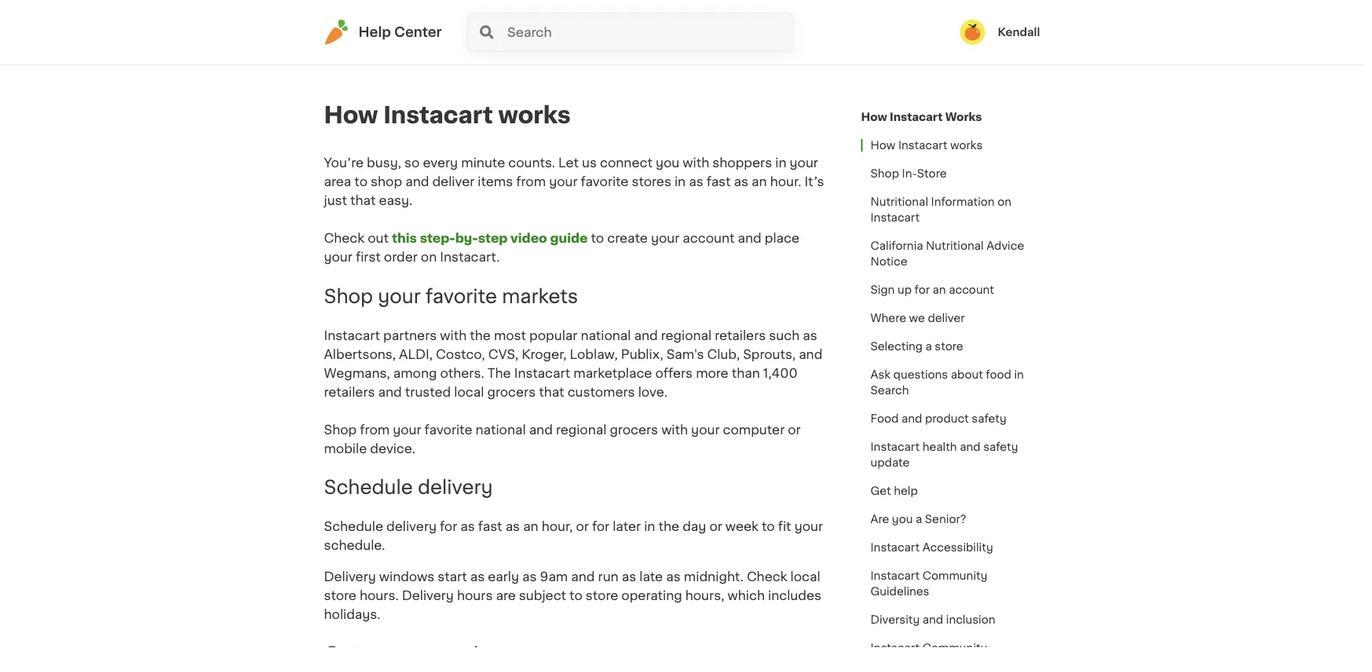Task type: locate. For each thing, give the bounding box(es) containing it.
account down california nutritional advice notice link
[[949, 284, 994, 295]]

kendall
[[998, 27, 1040, 38]]

step
[[478, 232, 508, 244]]

you're
[[324, 156, 364, 169]]

store down run
[[586, 590, 618, 602]]

love.
[[638, 386, 668, 398]]

ask questions about food in search link
[[861, 361, 1040, 405]]

hour,
[[542, 521, 573, 533]]

0 horizontal spatial deliver
[[432, 175, 475, 188]]

1 vertical spatial nutritional
[[926, 240, 984, 251]]

safety for instacart health and safety update
[[984, 441, 1018, 452]]

fast inside schedule delivery for as fast as an hour, or for later in the day or week to fit your schedule.
[[478, 521, 502, 533]]

a up questions
[[926, 341, 932, 352]]

week
[[726, 521, 759, 533]]

2 schedule from the top
[[324, 521, 383, 533]]

or right computer
[[788, 423, 801, 436]]

an inside you're busy, so every minute counts. let us connect you with shoppers in your area to shop and deliver items from your favorite stores in as fast as an hour. it's just that easy.
[[752, 175, 767, 188]]

1 horizontal spatial on
[[998, 196, 1012, 207]]

others.
[[440, 367, 484, 379]]

1 vertical spatial a
[[916, 514, 922, 525]]

to right subject
[[570, 590, 583, 602]]

how instacart works up every
[[324, 104, 571, 126]]

an right 'up'
[[933, 284, 946, 295]]

2 vertical spatial with
[[662, 423, 688, 436]]

as right "such"
[[803, 329, 818, 342]]

and inside you're busy, so every minute counts. let us connect you with shoppers in your area to shop and deliver items from your favorite stores in as fast as an hour. it's just that easy.
[[405, 175, 429, 188]]

1 vertical spatial you
[[892, 514, 913, 525]]

from inside you're busy, so every minute counts. let us connect you with shoppers in your area to shop and deliver items from your favorite stores in as fast as an hour. it's just that easy.
[[516, 175, 546, 188]]

deliver
[[432, 175, 475, 188], [928, 313, 965, 324]]

deliver right we
[[928, 313, 965, 324]]

you right are
[[892, 514, 913, 525]]

schedule.
[[324, 539, 385, 552]]

0 vertical spatial schedule
[[324, 478, 413, 497]]

works down works
[[951, 140, 983, 151]]

as
[[689, 175, 704, 188], [734, 175, 749, 188], [803, 329, 818, 342], [461, 521, 475, 533], [506, 521, 520, 533], [470, 571, 485, 583], [522, 571, 537, 583], [622, 571, 636, 583], [666, 571, 681, 583]]

0 horizontal spatial regional
[[556, 423, 607, 436]]

for up start
[[440, 521, 457, 533]]

1 vertical spatial delivery
[[387, 521, 437, 533]]

0 horizontal spatial fast
[[478, 521, 502, 533]]

2 vertical spatial shop
[[324, 423, 357, 436]]

from up device.
[[360, 423, 390, 436]]

0 horizontal spatial you
[[656, 156, 680, 169]]

shop up mobile
[[324, 423, 357, 436]]

national
[[581, 329, 631, 342], [476, 423, 526, 436]]

from inside shop from your favorite national and regional grocers with your computer or mobile device.
[[360, 423, 390, 436]]

national down "the"
[[476, 423, 526, 436]]

0 horizontal spatial the
[[470, 329, 491, 342]]

0 vertical spatial deliver
[[432, 175, 475, 188]]

questions
[[894, 369, 948, 380]]

0 vertical spatial on
[[998, 196, 1012, 207]]

an down shoppers
[[752, 175, 767, 188]]

fast up early
[[478, 521, 502, 533]]

0 vertical spatial works
[[498, 104, 571, 126]]

where we deliver link
[[861, 304, 974, 332]]

0 vertical spatial you
[[656, 156, 680, 169]]

2 horizontal spatial or
[[788, 423, 801, 436]]

you're busy, so every minute counts. let us connect you with shoppers in your area to shop and deliver items from your favorite stores in as fast as an hour. it's just that easy.
[[324, 156, 824, 207]]

as up start
[[461, 521, 475, 533]]

for
[[915, 284, 930, 295], [440, 521, 457, 533], [592, 521, 610, 533]]

get help link
[[861, 477, 928, 505]]

1 horizontal spatial fast
[[707, 175, 731, 188]]

1 vertical spatial with
[[440, 329, 467, 342]]

1 horizontal spatial for
[[592, 521, 610, 533]]

connect
[[600, 156, 653, 169]]

delivery for schedule delivery
[[418, 478, 493, 497]]

0 horizontal spatial works
[[498, 104, 571, 126]]

1 vertical spatial deliver
[[928, 313, 965, 324]]

1 vertical spatial safety
[[984, 441, 1018, 452]]

later
[[613, 521, 641, 533]]

instacart down kroger, in the bottom of the page
[[514, 367, 570, 379]]

2 horizontal spatial an
[[933, 284, 946, 295]]

local up includes
[[791, 571, 821, 583]]

shop inside shop from your favorite national and regional grocers with your computer or mobile device.
[[324, 423, 357, 436]]

regional inside instacart partners with the most popular national and regional retailers such as albertsons, aldi, costco, cvs, kroger, loblaw, publix, sam's club, sprouts, and wegmans, among others. the instacart marketplace offers more than 1,400 retailers and trusted local grocers that customers love.
[[661, 329, 712, 342]]

1 horizontal spatial regional
[[661, 329, 712, 342]]

up
[[898, 284, 912, 295]]

your
[[790, 156, 818, 169], [549, 175, 578, 188], [651, 232, 680, 244], [324, 251, 353, 263], [378, 287, 421, 306], [393, 423, 421, 436], [691, 423, 720, 436], [795, 521, 823, 533]]

your down order
[[378, 287, 421, 306]]

food
[[986, 369, 1012, 380]]

your up it's
[[790, 156, 818, 169]]

delivery windows start as early as 9am and run as late as midnight. check local store hours. delivery hours are subject to store operating hours, which includes holidays.
[[324, 571, 822, 621]]

1 horizontal spatial store
[[586, 590, 618, 602]]

0 horizontal spatial national
[[476, 423, 526, 436]]

safety right 'product'
[[972, 413, 1007, 424]]

your inside schedule delivery for as fast as an hour, or for later in the day or week to fit your schedule.
[[795, 521, 823, 533]]

the up "costco,"
[[470, 329, 491, 342]]

how for how instacart works link
[[871, 140, 896, 151]]

0 vertical spatial fast
[[707, 175, 731, 188]]

an left "hour,"
[[523, 521, 539, 533]]

with down love.
[[662, 423, 688, 436]]

notice
[[871, 256, 908, 267]]

shop
[[371, 175, 402, 188]]

0 horizontal spatial delivery
[[324, 571, 376, 583]]

0 vertical spatial from
[[516, 175, 546, 188]]

0 vertical spatial with
[[683, 156, 710, 169]]

schedule down mobile
[[324, 478, 413, 497]]

0 horizontal spatial that
[[350, 194, 376, 207]]

for right 'up'
[[915, 284, 930, 295]]

store
[[935, 341, 964, 352], [324, 590, 357, 602], [586, 590, 618, 602]]

and down "so"
[[405, 175, 429, 188]]

schedule up schedule.
[[324, 521, 383, 533]]

1 horizontal spatial check
[[747, 571, 787, 583]]

0 vertical spatial nutritional
[[871, 196, 929, 207]]

1 horizontal spatial delivery
[[402, 590, 454, 602]]

1 horizontal spatial you
[[892, 514, 913, 525]]

Search search field
[[506, 13, 793, 51]]

instacart up albertsons,
[[324, 329, 380, 342]]

1 vertical spatial regional
[[556, 423, 607, 436]]

1 vertical spatial schedule
[[324, 521, 383, 533]]

delivery down schedule.
[[324, 571, 376, 583]]

1 vertical spatial grocers
[[610, 423, 658, 436]]

fit
[[778, 521, 792, 533]]

minute
[[461, 156, 505, 169]]

0 vertical spatial how instacart works
[[324, 104, 571, 126]]

or right day
[[710, 521, 722, 533]]

safety inside 'link'
[[972, 413, 1007, 424]]

the left day
[[659, 521, 680, 533]]

the
[[470, 329, 491, 342], [659, 521, 680, 533]]

2 vertical spatial favorite
[[425, 423, 472, 436]]

where
[[871, 313, 907, 324]]

grocers down love.
[[610, 423, 658, 436]]

favorite inside you're busy, so every minute counts. let us connect you with shoppers in your area to shop and deliver items from your favorite stores in as fast as an hour. it's just that easy.
[[581, 175, 629, 188]]

selecting
[[871, 341, 923, 352]]

0 horizontal spatial check
[[324, 232, 365, 244]]

california
[[871, 240, 923, 251]]

1 horizontal spatial or
[[710, 521, 722, 533]]

sprouts,
[[743, 348, 796, 360]]

1 vertical spatial local
[[791, 571, 821, 583]]

1 vertical spatial the
[[659, 521, 680, 533]]

how up how instacart works link
[[861, 112, 887, 123]]

0 horizontal spatial an
[[523, 521, 539, 533]]

help
[[894, 485, 918, 496]]

in
[[776, 156, 787, 169], [675, 175, 686, 188], [1014, 369, 1024, 380], [644, 521, 655, 533]]

you inside 'link'
[[892, 514, 913, 525]]

safety inside instacart health and safety update
[[984, 441, 1018, 452]]

nutritional down shop in-store link
[[871, 196, 929, 207]]

where we deliver
[[871, 313, 965, 324]]

order
[[384, 251, 418, 263]]

delivery for schedule delivery for as fast as an hour, or for later in the day or week to fit your schedule.
[[387, 521, 437, 533]]

0 horizontal spatial from
[[360, 423, 390, 436]]

favorite down trusted at the left of the page
[[425, 423, 472, 436]]

instacart
[[383, 104, 493, 126], [890, 112, 943, 123], [899, 140, 948, 151], [871, 212, 920, 223], [324, 329, 380, 342], [514, 367, 570, 379], [871, 441, 920, 452], [871, 542, 920, 553], [871, 570, 920, 581]]

your left computer
[[691, 423, 720, 436]]

local inside instacart partners with the most popular national and regional retailers such as albertsons, aldi, costco, cvs, kroger, loblaw, publix, sam's club, sprouts, and wegmans, among others. the instacart marketplace offers more than 1,400 retailers and trusted local grocers that customers love.
[[454, 386, 484, 398]]

0 vertical spatial local
[[454, 386, 484, 398]]

instacart down are
[[871, 542, 920, 553]]

as left "hour,"
[[506, 521, 520, 533]]

it's
[[805, 175, 824, 188]]

1 horizontal spatial a
[[926, 341, 932, 352]]

0 vertical spatial that
[[350, 194, 376, 207]]

0 horizontal spatial local
[[454, 386, 484, 398]]

1 horizontal spatial from
[[516, 175, 546, 188]]

shop down first at the left top
[[324, 287, 373, 306]]

1 horizontal spatial works
[[951, 140, 983, 151]]

in right stores
[[675, 175, 686, 188]]

0 vertical spatial shop
[[871, 168, 899, 179]]

safety for food and product safety
[[972, 413, 1007, 424]]

check
[[324, 232, 365, 244], [747, 571, 787, 583]]

instacart up california
[[871, 212, 920, 223]]

safety right health at right
[[984, 441, 1018, 452]]

0 vertical spatial retailers
[[715, 329, 766, 342]]

0 vertical spatial safety
[[972, 413, 1007, 424]]

includes
[[768, 590, 822, 602]]

1 vertical spatial works
[[951, 140, 983, 151]]

are
[[871, 514, 889, 525]]

california nutritional advice notice
[[871, 240, 1024, 267]]

0 vertical spatial delivery
[[324, 571, 376, 583]]

on inside to create your account and place your first order on instacart.
[[421, 251, 437, 263]]

an inside schedule delivery for as fast as an hour, or for later in the day or week to fit your schedule.
[[523, 521, 539, 533]]

schedule
[[324, 478, 413, 497], [324, 521, 383, 533]]

0 vertical spatial grocers
[[487, 386, 536, 398]]

1 vertical spatial that
[[539, 386, 564, 398]]

step-
[[420, 232, 455, 244]]

regional inside shop from your favorite national and regional grocers with your computer or mobile device.
[[556, 423, 607, 436]]

your down let
[[549, 175, 578, 188]]

create
[[607, 232, 648, 244]]

your right fit
[[795, 521, 823, 533]]

and inside shop from your favorite national and regional grocers with your computer or mobile device.
[[529, 423, 553, 436]]

accessibility
[[923, 542, 993, 553]]

costco,
[[436, 348, 485, 360]]

0 vertical spatial an
[[752, 175, 767, 188]]

grocers inside shop from your favorite national and regional grocers with your computer or mobile device.
[[610, 423, 658, 436]]

check up which
[[747, 571, 787, 583]]

and right food
[[902, 413, 923, 424]]

selecting a store
[[871, 341, 964, 352]]

to left fit
[[762, 521, 775, 533]]

0 vertical spatial national
[[581, 329, 631, 342]]

and up publix,
[[634, 329, 658, 342]]

and down "such"
[[799, 348, 823, 360]]

schedule inside schedule delivery for as fast as an hour, or for later in the day or week to fit your schedule.
[[324, 521, 383, 533]]

0 vertical spatial the
[[470, 329, 491, 342]]

and down instacart partners with the most popular national and regional retailers such as albertsons, aldi, costco, cvs, kroger, loblaw, publix, sam's club, sprouts, and wegmans, among others. the instacart marketplace offers more than 1,400 retailers and trusted local grocers that customers love.
[[529, 423, 553, 436]]

delivery down the windows
[[402, 590, 454, 602]]

1 horizontal spatial how instacart works
[[871, 140, 983, 151]]

favorite down us
[[581, 175, 629, 188]]

works up the counts.
[[498, 104, 571, 126]]

delivery inside schedule delivery for as fast as an hour, or for later in the day or week to fit your schedule.
[[387, 521, 437, 533]]

in inside schedule delivery for as fast as an hour, or for later in the day or week to fit your schedule.
[[644, 521, 655, 533]]

retailers down the wegmans,
[[324, 386, 375, 398]]

2 horizontal spatial for
[[915, 284, 930, 295]]

1 vertical spatial national
[[476, 423, 526, 436]]

9am
[[540, 571, 568, 583]]

1 vertical spatial shop
[[324, 287, 373, 306]]

out
[[368, 232, 389, 244]]

deliver down every
[[432, 175, 475, 188]]

and inside delivery windows start as early as 9am and run as late as midnight. check local store hours. delivery hours are subject to store operating hours, which includes holidays.
[[571, 571, 595, 583]]

0 horizontal spatial a
[[916, 514, 922, 525]]

1 vertical spatial from
[[360, 423, 390, 436]]

for left later
[[592, 521, 610, 533]]

1 horizontal spatial national
[[581, 329, 631, 342]]

the inside schedule delivery for as fast as an hour, or for later in the day or week to fit your schedule.
[[659, 521, 680, 533]]

1 vertical spatial check
[[747, 571, 787, 583]]

ask
[[871, 369, 891, 380]]

on down step-
[[421, 251, 437, 263]]

shop for shop your favorite markets
[[324, 287, 373, 306]]

so
[[405, 156, 420, 169]]

local
[[454, 386, 484, 398], [791, 571, 821, 583]]

0 vertical spatial a
[[926, 341, 932, 352]]

2 vertical spatial an
[[523, 521, 539, 533]]

safety
[[972, 413, 1007, 424], [984, 441, 1018, 452]]

on right "information"
[[998, 196, 1012, 207]]

a left senior? in the right of the page
[[916, 514, 922, 525]]

grocers inside instacart partners with the most popular national and regional retailers such as albertsons, aldi, costco, cvs, kroger, loblaw, publix, sam's club, sprouts, and wegmans, among others. the instacart marketplace offers more than 1,400 retailers and trusted local grocers that customers love.
[[487, 386, 536, 398]]

kroger,
[[522, 348, 567, 360]]

instacart inside instacart health and safety update
[[871, 441, 920, 452]]

instacart inside how instacart works link
[[899, 140, 948, 151]]

1 schedule from the top
[[324, 478, 413, 497]]

shop left "in-"
[[871, 168, 899, 179]]

and inside to create your account and place your first order on instacart.
[[738, 232, 762, 244]]

to right guide
[[591, 232, 604, 244]]

nutritional down nutritional information on instacart link
[[926, 240, 984, 251]]

0 vertical spatial regional
[[661, 329, 712, 342]]

on inside nutritional information on instacart
[[998, 196, 1012, 207]]

regional
[[661, 329, 712, 342], [556, 423, 607, 436]]

instacart up update
[[871, 441, 920, 452]]

to inside delivery windows start as early as 9am and run as late as midnight. check local store hours. delivery hours are subject to store operating hours, which includes holidays.
[[570, 590, 583, 602]]

that right just
[[350, 194, 376, 207]]

to right area on the top
[[355, 175, 368, 188]]

shop for shop in-store
[[871, 168, 899, 179]]

0 horizontal spatial grocers
[[487, 386, 536, 398]]

operating
[[622, 590, 682, 602]]

local down others.
[[454, 386, 484, 398]]

1 vertical spatial an
[[933, 284, 946, 295]]

instacart down the how instacart works
[[899, 140, 948, 151]]

or right "hour,"
[[576, 521, 589, 533]]

senior?
[[925, 514, 967, 525]]

1 vertical spatial fast
[[478, 521, 502, 533]]

a inside 'link'
[[916, 514, 922, 525]]

1 horizontal spatial an
[[752, 175, 767, 188]]

1 horizontal spatial deliver
[[928, 313, 965, 324]]

in right food
[[1014, 369, 1024, 380]]

1 horizontal spatial that
[[539, 386, 564, 398]]

you up stores
[[656, 156, 680, 169]]

0 horizontal spatial for
[[440, 521, 457, 533]]

shop for shop from your favorite national and regional grocers with your computer or mobile device.
[[324, 423, 357, 436]]

how up shop in-store
[[871, 140, 896, 151]]

nutritional
[[871, 196, 929, 207], [926, 240, 984, 251]]

sam's
[[667, 348, 704, 360]]

2 horizontal spatial store
[[935, 341, 964, 352]]

1 vertical spatial delivery
[[402, 590, 454, 602]]

national up loblaw,
[[581, 329, 631, 342]]

1 horizontal spatial retailers
[[715, 329, 766, 342]]

check up first at the left top
[[324, 232, 365, 244]]

instacart image
[[324, 20, 349, 45]]

you inside you're busy, so every minute counts. let us connect you with shoppers in your area to shop and deliver items from your favorite stores in as fast as an hour. it's just that easy.
[[656, 156, 680, 169]]

account left place
[[683, 232, 735, 244]]

hours
[[457, 590, 493, 602]]

1 horizontal spatial local
[[791, 571, 821, 583]]

how instacart works down the how instacart works
[[871, 140, 983, 151]]

about
[[951, 369, 983, 380]]

shop inside shop in-store link
[[871, 168, 899, 179]]

in right later
[[644, 521, 655, 533]]

1 vertical spatial on
[[421, 251, 437, 263]]

0 vertical spatial delivery
[[418, 478, 493, 497]]

how instacart works
[[324, 104, 571, 126], [871, 140, 983, 151]]

how instacart works link
[[861, 131, 992, 159]]

your left first at the left top
[[324, 251, 353, 263]]

how
[[324, 104, 378, 126], [861, 112, 887, 123], [871, 140, 896, 151]]

retailers up club,
[[715, 329, 766, 342]]

1 vertical spatial retailers
[[324, 386, 375, 398]]

0 horizontal spatial on
[[421, 251, 437, 263]]

1 horizontal spatial the
[[659, 521, 680, 533]]

0 vertical spatial account
[[683, 232, 735, 244]]

1 vertical spatial account
[[949, 284, 994, 295]]

from
[[516, 175, 546, 188], [360, 423, 390, 436]]

from down the counts.
[[516, 175, 546, 188]]

0 vertical spatial check
[[324, 232, 365, 244]]

fast down shoppers
[[707, 175, 731, 188]]

with
[[683, 156, 710, 169], [440, 329, 467, 342], [662, 423, 688, 436]]

store up 'holidays.'
[[324, 590, 357, 602]]

schedule for schedule delivery
[[324, 478, 413, 497]]

with inside you're busy, so every minute counts. let us connect you with shoppers in your area to shop and deliver items from your favorite stores in as fast as an hour. it's just that easy.
[[683, 156, 710, 169]]

0 vertical spatial favorite
[[581, 175, 629, 188]]

store up about
[[935, 341, 964, 352]]

instacart inside how instacart works link
[[890, 112, 943, 123]]

computer
[[723, 423, 785, 436]]

favorite down instacart. at the top left of page
[[426, 287, 497, 306]]

0 horizontal spatial account
[[683, 232, 735, 244]]

and left run
[[571, 571, 595, 583]]

every
[[423, 156, 458, 169]]

hours,
[[686, 590, 725, 602]]



Task type: vqa. For each thing, say whether or not it's contained in the screenshot.
45 min
no



Task type: describe. For each thing, give the bounding box(es) containing it.
1 horizontal spatial account
[[949, 284, 994, 295]]

sign up for an account link
[[861, 276, 1004, 304]]

help center link
[[324, 20, 442, 45]]

check out this step-by-step video guide
[[324, 232, 588, 244]]

video
[[511, 232, 547, 244]]

just
[[324, 194, 347, 207]]

works
[[946, 112, 982, 123]]

instacart inside "instacart accessibility" link
[[871, 542, 920, 553]]

for for an
[[915, 284, 930, 295]]

hours.
[[360, 590, 399, 602]]

in up hour.
[[776, 156, 787, 169]]

search
[[871, 385, 909, 396]]

late
[[640, 571, 663, 583]]

and down among at the bottom of the page
[[378, 386, 402, 398]]

are
[[496, 590, 516, 602]]

and down instacart community guidelines
[[923, 614, 944, 625]]

nutritional inside nutritional information on instacart
[[871, 196, 929, 207]]

health
[[923, 441, 957, 452]]

instacart partners with the most popular national and regional retailers such as albertsons, aldi, costco, cvs, kroger, loblaw, publix, sam's club, sprouts, and wegmans, among others. the instacart marketplace offers more than 1,400 retailers and trusted local grocers that customers love.
[[324, 329, 823, 398]]

how up you're
[[324, 104, 378, 126]]

and inside instacart health and safety update
[[960, 441, 981, 452]]

to inside you're busy, so every minute counts. let us connect you with shoppers in your area to shop and deliver items from your favorite stores in as fast as an hour. it's just that easy.
[[355, 175, 368, 188]]

run
[[598, 571, 619, 583]]

instacart community guidelines
[[871, 570, 988, 597]]

marketplace
[[574, 367, 652, 379]]

your right create
[[651, 232, 680, 244]]

as right stores
[[689, 175, 704, 188]]

in-
[[902, 168, 917, 179]]

nutritional information on instacart link
[[861, 188, 1040, 232]]

the inside instacart partners with the most popular national and regional retailers such as albertsons, aldi, costco, cvs, kroger, loblaw, publix, sam's club, sprouts, and wegmans, among others. the instacart marketplace offers more than 1,400 retailers and trusted local grocers that customers love.
[[470, 329, 491, 342]]

area
[[324, 175, 351, 188]]

help center
[[359, 26, 442, 39]]

center
[[394, 26, 442, 39]]

0 horizontal spatial store
[[324, 590, 357, 602]]

stores
[[632, 175, 672, 188]]

that inside you're busy, so every minute counts. let us connect you with shoppers in your area to shop and deliver items from your favorite stores in as fast as an hour. it's just that easy.
[[350, 194, 376, 207]]

favorite inside shop from your favorite national and regional grocers with your computer or mobile device.
[[425, 423, 472, 436]]

this step-by-step video guide link
[[392, 232, 588, 244]]

as up 'hours'
[[470, 571, 485, 583]]

customers
[[568, 386, 635, 398]]

instacart accessibility
[[871, 542, 993, 553]]

busy,
[[367, 156, 401, 169]]

by-
[[455, 232, 478, 244]]

for for as
[[440, 521, 457, 533]]

among
[[393, 367, 437, 379]]

check inside delivery windows start as early as 9am and run as late as midnight. check local store hours. delivery hours are subject to store operating hours, which includes holidays.
[[747, 571, 787, 583]]

early
[[488, 571, 519, 583]]

as right run
[[622, 571, 636, 583]]

fast inside you're busy, so every minute counts. let us connect you with shoppers in your area to shop and deliver items from your favorite stores in as fast as an hour. it's just that easy.
[[707, 175, 731, 188]]

as down shoppers
[[734, 175, 749, 188]]

more
[[696, 367, 729, 379]]

schedule delivery for as fast as an hour, or for later in the day or week to fit your schedule.
[[324, 521, 823, 552]]

windows
[[379, 571, 435, 583]]

national inside shop from your favorite national and regional grocers with your computer or mobile device.
[[476, 423, 526, 436]]

shoppers
[[713, 156, 772, 169]]

your up device.
[[393, 423, 421, 436]]

as right late
[[666, 571, 681, 583]]

to inside schedule delivery for as fast as an hour, or for later in the day or week to fit your schedule.
[[762, 521, 775, 533]]

local inside delivery windows start as early as 9am and run as late as midnight. check local store hours. delivery hours are subject to store operating hours, which includes holidays.
[[791, 571, 821, 583]]

that inside instacart partners with the most popular national and regional retailers such as albertsons, aldi, costco, cvs, kroger, loblaw, publix, sam's club, sprouts, and wegmans, among others. the instacart marketplace offers more than 1,400 retailers and trusted local grocers that customers love.
[[539, 386, 564, 398]]

cvs,
[[488, 348, 519, 360]]

user avatar image
[[960, 20, 985, 45]]

get
[[871, 485, 891, 496]]

as inside instacart partners with the most popular national and regional retailers such as albertsons, aldi, costco, cvs, kroger, loblaw, publix, sam's club, sprouts, and wegmans, among others. the instacart marketplace offers more than 1,400 retailers and trusted local grocers that customers love.
[[803, 329, 818, 342]]

kendall link
[[960, 20, 1040, 45]]

instacart inside nutritional information on instacart
[[871, 212, 920, 223]]

or inside shop from your favorite national and regional grocers with your computer or mobile device.
[[788, 423, 801, 436]]

help
[[359, 26, 391, 39]]

product
[[925, 413, 969, 424]]

partners
[[383, 329, 437, 342]]

items
[[478, 175, 513, 188]]

are you a senior?
[[871, 514, 967, 525]]

such
[[769, 329, 800, 342]]

most
[[494, 329, 526, 342]]

sign
[[871, 284, 895, 295]]

how instacart works
[[861, 112, 982, 123]]

with inside instacart partners with the most popular national and regional retailers such as albertsons, aldi, costco, cvs, kroger, loblaw, publix, sam's club, sprouts, and wegmans, among others. the instacart marketplace offers more than 1,400 retailers and trusted local grocers that customers love.
[[440, 329, 467, 342]]

0 horizontal spatial or
[[576, 521, 589, 533]]

this
[[392, 232, 417, 244]]

diversity and inclusion
[[871, 614, 996, 625]]

diversity and inclusion link
[[861, 606, 1005, 634]]

0 horizontal spatial retailers
[[324, 386, 375, 398]]

1 vertical spatial favorite
[[426, 287, 497, 306]]

let
[[559, 156, 579, 169]]

instacart accessibility link
[[861, 533, 1003, 562]]

nutritional inside california nutritional advice notice
[[926, 240, 984, 251]]

food and product safety link
[[861, 405, 1016, 433]]

than
[[732, 367, 760, 379]]

selecting a store link
[[861, 332, 973, 361]]

instacart health and safety update link
[[861, 433, 1040, 477]]

with inside shop from your favorite national and regional grocers with your computer or mobile device.
[[662, 423, 688, 436]]

california nutritional advice notice link
[[861, 232, 1040, 276]]

place
[[765, 232, 800, 244]]

how for how instacart works link
[[861, 112, 887, 123]]

mobile
[[324, 442, 367, 455]]

loblaw,
[[570, 348, 618, 360]]

shop from your favorite national and regional grocers with your computer or mobile device.
[[324, 423, 801, 455]]

store
[[917, 168, 947, 179]]

markets
[[502, 287, 578, 306]]

publix,
[[621, 348, 663, 360]]

how instacart works link
[[861, 103, 982, 131]]

instacart inside instacart community guidelines
[[871, 570, 920, 581]]

trusted
[[405, 386, 451, 398]]

1,400
[[763, 367, 798, 379]]

albertsons,
[[324, 348, 396, 360]]

diversity
[[871, 614, 920, 625]]

deliver inside where we deliver link
[[928, 313, 965, 324]]

get help
[[871, 485, 918, 496]]

update
[[871, 457, 910, 468]]

holidays.
[[324, 609, 381, 621]]

offers
[[656, 367, 693, 379]]

counts.
[[508, 156, 555, 169]]

instacart up every
[[383, 104, 493, 126]]

as up subject
[[522, 571, 537, 583]]

the
[[488, 367, 511, 379]]

national inside instacart partners with the most popular national and regional retailers such as albertsons, aldi, costco, cvs, kroger, loblaw, publix, sam's club, sprouts, and wegmans, among others. the instacart marketplace offers more than 1,400 retailers and trusted local grocers that customers love.
[[581, 329, 631, 342]]

device.
[[370, 442, 415, 455]]

food and product safety
[[871, 413, 1007, 424]]

instacart health and safety update
[[871, 441, 1018, 468]]

advice
[[987, 240, 1024, 251]]

schedule for schedule delivery for as fast as an hour, or for later in the day or week to fit your schedule.
[[324, 521, 383, 533]]

to inside to create your account and place your first order on instacart.
[[591, 232, 604, 244]]

to create your account and place your first order on instacart.
[[324, 232, 800, 263]]

guide
[[550, 232, 588, 244]]

in inside the ask questions about food in search
[[1014, 369, 1024, 380]]

shop in-store link
[[861, 159, 956, 188]]

sign up for an account
[[871, 284, 994, 295]]

0 horizontal spatial how instacart works
[[324, 104, 571, 126]]

account inside to create your account and place your first order on instacart.
[[683, 232, 735, 244]]

hour.
[[770, 175, 802, 188]]

deliver inside you're busy, so every minute counts. let us connect you with shoppers in your area to shop and deliver items from your favorite stores in as fast as an hour. it's just that easy.
[[432, 175, 475, 188]]

information
[[931, 196, 995, 207]]



